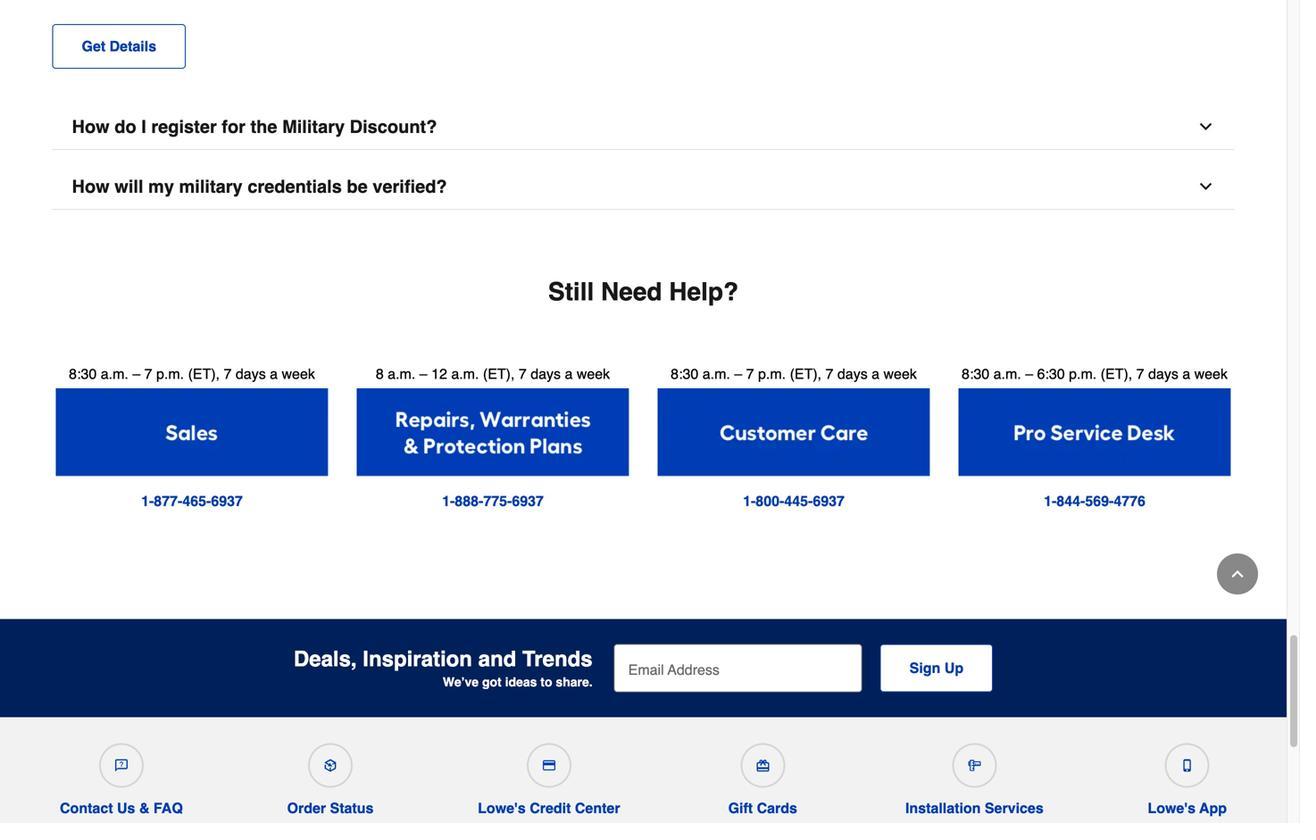 Task type: locate. For each thing, give the bounding box(es) containing it.
6937 for 1-800-445-6937
[[813, 493, 845, 510]]

gift cards
[[729, 800, 798, 817]]

1 how from the top
[[72, 116, 110, 137]]

6937 for 1-888-775-6937
[[512, 493, 544, 510]]

3 1- from the left
[[743, 493, 756, 510]]

2 8:30 from the left
[[671, 366, 699, 382]]

sign
[[910, 660, 941, 677]]

1 vertical spatial chevron down image
[[1198, 178, 1215, 195]]

1- for 1-844-569-4776
[[1044, 493, 1057, 510]]

1 horizontal spatial 6937
[[512, 493, 544, 510]]

Email Address email field
[[614, 644, 863, 693]]

0 horizontal spatial 8:30 a.m. – 7 p.m. (et), 7 days a week
[[69, 366, 315, 382]]

1- left 445-
[[743, 493, 756, 510]]

p.m. up customer care. image
[[758, 366, 786, 382]]

1 chevron down image from the top
[[1198, 118, 1215, 136]]

how inside button
[[72, 116, 110, 137]]

4776
[[1114, 493, 1146, 510]]

1 6937 from the left
[[211, 493, 243, 510]]

2 chevron down image from the top
[[1198, 178, 1215, 195]]

2 8:30 a.m. – 7 p.m. (et), 7 days a week from the left
[[671, 366, 917, 382]]

1- left the 775-
[[442, 493, 455, 510]]

(et), up pro service desk. image
[[1101, 366, 1133, 382]]

how inside button
[[72, 176, 110, 197]]

7 for 1-888-775-6937
[[519, 366, 527, 382]]

1- left 465-
[[141, 493, 154, 510]]

1 horizontal spatial 8:30
[[671, 366, 699, 382]]

details
[[110, 38, 156, 54]]

6937 right 888-
[[512, 493, 544, 510]]

2 7 from the left
[[224, 366, 232, 382]]

3 7 from the left
[[519, 366, 527, 382]]

2 1- from the left
[[442, 493, 455, 510]]

(et), up the sales. image
[[188, 366, 220, 382]]

2 (et), from the left
[[483, 366, 515, 382]]

6:30
[[1038, 366, 1065, 382]]

1 vertical spatial how
[[72, 176, 110, 197]]

3 6937 from the left
[[813, 493, 845, 510]]

– up customer care. image
[[735, 366, 743, 382]]

week for 1-888-775-6937
[[577, 366, 610, 382]]

week for 1-844-569-4776
[[1195, 366, 1228, 382]]

4 week from the left
[[1195, 366, 1228, 382]]

(et), for 569-
[[1101, 366, 1133, 382]]

1 horizontal spatial lowe's
[[1148, 800, 1196, 817]]

lowe's credit center
[[478, 800, 620, 817]]

lowe's left credit
[[478, 800, 526, 817]]

7
[[144, 366, 152, 382], [224, 366, 232, 382], [519, 366, 527, 382], [747, 366, 754, 382], [826, 366, 834, 382], [1137, 366, 1145, 382]]

0 vertical spatial chevron down image
[[1198, 118, 1215, 136]]

pro service desk. image
[[959, 388, 1231, 476]]

p.m. up the sales. image
[[156, 366, 184, 382]]

week
[[282, 366, 315, 382], [577, 366, 610, 382], [884, 366, 917, 382], [1195, 366, 1228, 382]]

1 days from the left
[[236, 366, 266, 382]]

chevron down image for how will my military credentials be verified?
[[1198, 178, 1215, 195]]

get details
[[82, 38, 156, 54]]

a.m. for 1-888-775-6937
[[388, 366, 416, 382]]

&
[[139, 800, 150, 817]]

sign up form
[[614, 644, 993, 693]]

(et), up the repairs, warranties and protection plans. image
[[483, 366, 515, 382]]

1 horizontal spatial p.m.
[[758, 366, 786, 382]]

1-888-775-6937
[[442, 493, 544, 510]]

6937 for 1-877-465-6937
[[211, 493, 243, 510]]

– left 12 at the top of page
[[420, 366, 428, 382]]

how do i register for the military discount? button
[[52, 104, 1235, 150]]

3 8:30 from the left
[[962, 366, 990, 382]]

lowe's left the app
[[1148, 800, 1196, 817]]

–
[[132, 366, 140, 382], [420, 366, 428, 382], [735, 366, 743, 382], [1026, 366, 1034, 382]]

gift card image
[[757, 760, 769, 772]]

2 p.m. from the left
[[758, 366, 786, 382]]

how will my military credentials be verified?
[[72, 176, 447, 197]]

877-
[[154, 493, 183, 510]]

0 horizontal spatial p.m.
[[156, 366, 184, 382]]

2 – from the left
[[420, 366, 428, 382]]

how left do
[[72, 116, 110, 137]]

need
[[601, 278, 662, 306]]

p.m.
[[156, 366, 184, 382], [758, 366, 786, 382], [1069, 366, 1097, 382]]

still need help?
[[548, 278, 739, 306]]

0 horizontal spatial lowe's
[[478, 800, 526, 817]]

2 6937 from the left
[[512, 493, 544, 510]]

2 lowe's from the left
[[1148, 800, 1196, 817]]

0 vertical spatial how
[[72, 116, 110, 137]]

will
[[115, 176, 143, 197]]

1- for 1-877-465-6937
[[141, 493, 154, 510]]

8 a.m. – 12 a.m. (et), 7 days a week
[[376, 366, 610, 382]]

888-
[[455, 493, 484, 510]]

5 a.m. from the left
[[994, 366, 1022, 382]]

chevron down image inside how do i register for the military discount? button
[[1198, 118, 1215, 136]]

p.m. right "6:30"
[[1069, 366, 1097, 382]]

scroll to top element
[[1218, 554, 1259, 595]]

to
[[541, 675, 553, 690]]

1-844-569-4776
[[1044, 493, 1146, 510]]

(et),
[[188, 366, 220, 382], [483, 366, 515, 382], [790, 366, 822, 382], [1101, 366, 1133, 382]]

days
[[236, 366, 266, 382], [531, 366, 561, 382], [838, 366, 868, 382], [1149, 366, 1179, 382]]

8:30 a.m. – 7 p.m. (et), 7 days a week up customer care. image
[[671, 366, 917, 382]]

8:30 a.m. – 7 p.m. (et), 7 days a week
[[69, 366, 315, 382], [671, 366, 917, 382]]

8:30 a.m. – 7 p.m. (et), 7 days a week up the sales. image
[[69, 366, 315, 382]]

1-800-445-6937 link
[[743, 493, 845, 510]]

dimensions image
[[969, 760, 981, 772]]

installation
[[906, 800, 981, 817]]

0 horizontal spatial 6937
[[211, 493, 243, 510]]

8:30 a.m. – 6:30 p.m. (et), 7 days a week
[[962, 366, 1228, 382]]

the
[[251, 116, 277, 137]]

2 horizontal spatial 6937
[[813, 493, 845, 510]]

8:30
[[69, 366, 97, 382], [671, 366, 699, 382], [962, 366, 990, 382]]

2 horizontal spatial p.m.
[[1069, 366, 1097, 382]]

4 a.m. from the left
[[703, 366, 731, 382]]

465-
[[183, 493, 211, 510]]

6937 right 800- in the bottom of the page
[[813, 493, 845, 510]]

chevron down image inside how will my military credentials be verified? button
[[1198, 178, 1215, 195]]

4 a from the left
[[1183, 366, 1191, 382]]

chevron down image
[[1198, 118, 1215, 136], [1198, 178, 1215, 195]]

how will my military credentials be verified? button
[[52, 164, 1235, 210]]

– up the sales. image
[[132, 366, 140, 382]]

a
[[270, 366, 278, 382], [565, 366, 573, 382], [872, 366, 880, 382], [1183, 366, 1191, 382]]

4 – from the left
[[1026, 366, 1034, 382]]

1 8:30 a.m. – 7 p.m. (et), 7 days a week from the left
[[69, 366, 315, 382]]

1 7 from the left
[[144, 366, 152, 382]]

p.m. for 569-
[[1069, 366, 1097, 382]]

– left "6:30"
[[1026, 366, 1034, 382]]

how for how will my military credentials be verified?
[[72, 176, 110, 197]]

1 horizontal spatial 8:30 a.m. – 7 p.m. (et), 7 days a week
[[671, 366, 917, 382]]

– for 1-844-569-4776
[[1026, 366, 1034, 382]]

5 7 from the left
[[826, 366, 834, 382]]

days for 1-877-465-6937
[[236, 366, 266, 382]]

3 week from the left
[[884, 366, 917, 382]]

2 week from the left
[[577, 366, 610, 382]]

– for 1-888-775-6937
[[420, 366, 428, 382]]

0 horizontal spatial 8:30
[[69, 366, 97, 382]]

credit card image
[[543, 760, 556, 772]]

1 8:30 from the left
[[69, 366, 97, 382]]

1 (et), from the left
[[188, 366, 220, 382]]

2 a.m. from the left
[[388, 366, 416, 382]]

3 (et), from the left
[[790, 366, 822, 382]]

– for 1-877-465-6937
[[132, 366, 140, 382]]

installation services link
[[906, 736, 1044, 817]]

6937 right 877-
[[211, 493, 243, 510]]

how for how do i register for the military discount?
[[72, 116, 110, 137]]

sign up button
[[881, 644, 993, 693]]

1-
[[141, 493, 154, 510], [442, 493, 455, 510], [743, 493, 756, 510], [1044, 493, 1057, 510]]

3 – from the left
[[735, 366, 743, 382]]

2 days from the left
[[531, 366, 561, 382]]

contact
[[60, 800, 113, 817]]

lowe's
[[478, 800, 526, 817], [1148, 800, 1196, 817]]

800-
[[756, 493, 785, 510]]

1 a from the left
[[270, 366, 278, 382]]

1 week from the left
[[282, 366, 315, 382]]

customer care. image
[[658, 388, 930, 476]]

1-844-569-4776 link
[[1044, 493, 1146, 510]]

a.m. for 1-800-445-6937
[[703, 366, 731, 382]]

6937
[[211, 493, 243, 510], [512, 493, 544, 510], [813, 493, 845, 510]]

credentials
[[248, 176, 342, 197]]

1 lowe's from the left
[[478, 800, 526, 817]]

1 1- from the left
[[141, 493, 154, 510]]

order
[[287, 800, 326, 817]]

2 horizontal spatial 8:30
[[962, 366, 990, 382]]

a.m.
[[101, 366, 129, 382], [388, 366, 416, 382], [451, 366, 479, 382], [703, 366, 731, 382], [994, 366, 1022, 382]]

1 – from the left
[[132, 366, 140, 382]]

7 for 1-800-445-6937
[[826, 366, 834, 382]]

how
[[72, 116, 110, 137], [72, 176, 110, 197]]

lowe's app link
[[1148, 736, 1227, 817]]

4 (et), from the left
[[1101, 366, 1133, 382]]

lowe's for lowe's app
[[1148, 800, 1196, 817]]

2 how from the top
[[72, 176, 110, 197]]

my
[[148, 176, 174, 197]]

8:30 a.m. – 7 p.m. (et), 7 days a week for 445-
[[671, 366, 917, 382]]

gift
[[729, 800, 753, 817]]

3 p.m. from the left
[[1069, 366, 1097, 382]]

1-888-775-6937 link
[[442, 493, 544, 510]]

3 days from the left
[[838, 366, 868, 382]]

(et), up customer care. image
[[790, 366, 822, 382]]

still
[[548, 278, 594, 306]]

4 days from the left
[[1149, 366, 1179, 382]]

verified?
[[373, 176, 447, 197]]

and
[[478, 647, 517, 672]]

how left will
[[72, 176, 110, 197]]

deals, inspiration and trends we've got ideas to share.
[[294, 647, 593, 690]]

do
[[115, 116, 136, 137]]

3 a from the left
[[872, 366, 880, 382]]

a for 1-800-445-6937
[[872, 366, 880, 382]]

days for 1-888-775-6937
[[531, 366, 561, 382]]

1 a.m. from the left
[[101, 366, 129, 382]]

6 7 from the left
[[1137, 366, 1145, 382]]

4 1- from the left
[[1044, 493, 1057, 510]]

1- left 569-
[[1044, 493, 1057, 510]]

1 p.m. from the left
[[156, 366, 184, 382]]

2 a from the left
[[565, 366, 573, 382]]



Task type: vqa. For each thing, say whether or not it's contained in the screenshot.
Check Order Status
no



Task type: describe. For each thing, give the bounding box(es) containing it.
register
[[151, 116, 217, 137]]

faq
[[154, 800, 183, 817]]

installation services
[[906, 800, 1044, 817]]

inspiration
[[363, 647, 473, 672]]

1- for 1-800-445-6937
[[743, 493, 756, 510]]

week for 1-800-445-6937
[[884, 366, 917, 382]]

chevron down image for how do i register for the military discount?
[[1198, 118, 1215, 136]]

days for 1-844-569-4776
[[1149, 366, 1179, 382]]

1-877-465-6937 link
[[141, 493, 243, 510]]

contact us & faq link
[[60, 736, 183, 817]]

cards
[[757, 800, 798, 817]]

7 for 1-877-465-6937
[[224, 366, 232, 382]]

sign up
[[910, 660, 964, 677]]

8:30 for 1-877-465-6937
[[69, 366, 97, 382]]

lowe's for lowe's credit center
[[478, 800, 526, 817]]

mobile image
[[1182, 760, 1194, 772]]

contact us & faq
[[60, 800, 183, 817]]

775-
[[484, 493, 512, 510]]

for
[[222, 116, 246, 137]]

chevron up image
[[1229, 565, 1247, 583]]

help?
[[669, 278, 739, 306]]

8:30 a.m. – 7 p.m. (et), 7 days a week for 465-
[[69, 366, 315, 382]]

lowe's app
[[1148, 800, 1227, 817]]

(et), for 445-
[[790, 366, 822, 382]]

we've
[[443, 675, 479, 690]]

customer care image
[[115, 760, 128, 772]]

3 a.m. from the left
[[451, 366, 479, 382]]

(et), for 465-
[[188, 366, 220, 382]]

center
[[575, 800, 620, 817]]

8:30 for 1-844-569-4776
[[962, 366, 990, 382]]

4 7 from the left
[[747, 366, 754, 382]]

p.m. for 465-
[[156, 366, 184, 382]]

app
[[1200, 800, 1227, 817]]

deals,
[[294, 647, 357, 672]]

get
[[82, 38, 106, 54]]

8
[[376, 366, 384, 382]]

i
[[141, 116, 146, 137]]

a.m. for 1-877-465-6937
[[101, 366, 129, 382]]

order status
[[287, 800, 374, 817]]

share.
[[556, 675, 593, 690]]

1-877-465-6937
[[141, 493, 243, 510]]

days for 1-800-445-6937
[[838, 366, 868, 382]]

got
[[482, 675, 502, 690]]

pickup image
[[324, 760, 337, 772]]

(et), for 775-
[[483, 366, 515, 382]]

order status link
[[287, 736, 374, 817]]

– for 1-800-445-6937
[[735, 366, 743, 382]]

credit
[[530, 800, 571, 817]]

trends
[[523, 647, 593, 672]]

services
[[985, 800, 1044, 817]]

1- for 1-888-775-6937
[[442, 493, 455, 510]]

sales. image
[[56, 388, 328, 476]]

repairs, warranties and protection plans. image
[[357, 388, 629, 476]]

gift cards link
[[725, 736, 802, 817]]

military
[[282, 116, 345, 137]]

a for 1-888-775-6937
[[565, 366, 573, 382]]

be
[[347, 176, 368, 197]]

12
[[432, 366, 447, 382]]

lowe's credit center link
[[478, 736, 620, 817]]

a for 1-844-569-4776
[[1183, 366, 1191, 382]]

1-800-445-6937
[[743, 493, 845, 510]]

8:30 for 1-800-445-6937
[[671, 366, 699, 382]]

week for 1-877-465-6937
[[282, 366, 315, 382]]

how do i register for the military discount?
[[72, 116, 437, 137]]

get details link
[[52, 24, 186, 69]]

status
[[330, 800, 374, 817]]

a for 1-877-465-6937
[[270, 366, 278, 382]]

a.m. for 1-844-569-4776
[[994, 366, 1022, 382]]

569-
[[1086, 493, 1114, 510]]

up
[[945, 660, 964, 677]]

445-
[[785, 493, 813, 510]]

discount?
[[350, 116, 437, 137]]

military
[[179, 176, 243, 197]]

844-
[[1057, 493, 1086, 510]]

us
[[117, 800, 135, 817]]

p.m. for 445-
[[758, 366, 786, 382]]

ideas
[[505, 675, 537, 690]]

7 for 1-844-569-4776
[[1137, 366, 1145, 382]]



